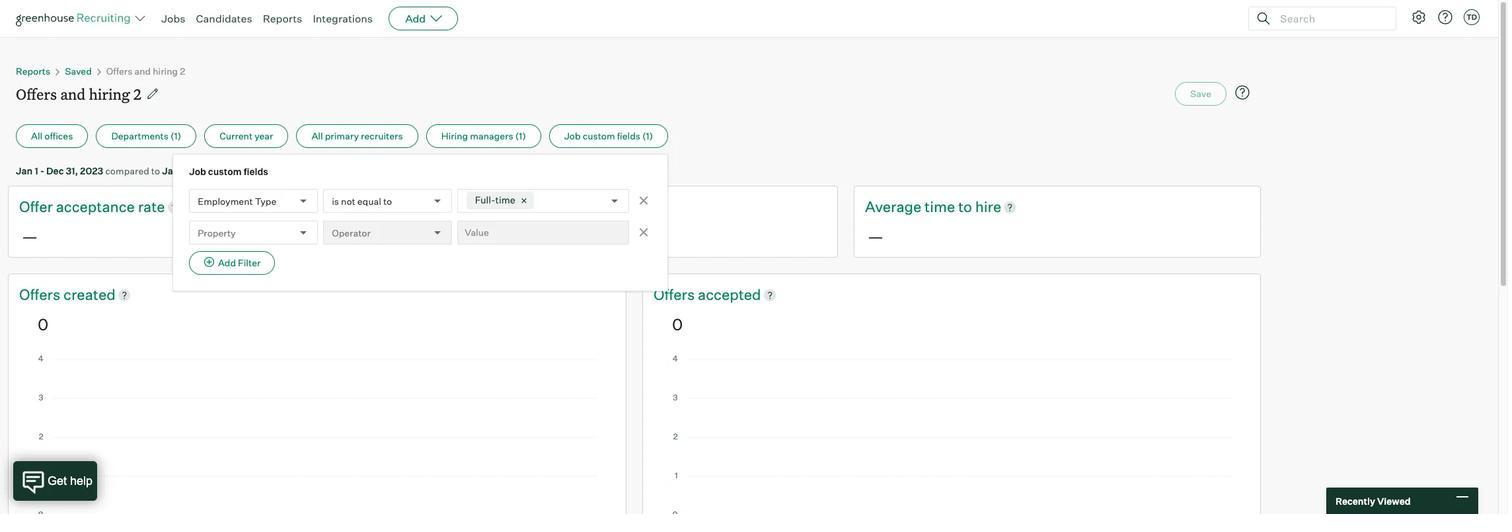 Task type: locate. For each thing, give the bounding box(es) containing it.
1 vertical spatial job
[[189, 166, 206, 177]]

offer
[[19, 198, 53, 216]]

accepted link
[[698, 285, 761, 305]]

2 average link from the left
[[865, 197, 925, 217]]

0 horizontal spatial 1
[[34, 165, 38, 177]]

and down saved
[[60, 84, 86, 104]]

1 horizontal spatial offers link
[[654, 285, 698, 305]]

1 all from the left
[[31, 130, 42, 141]]

1 vertical spatial offers and hiring 2
[[16, 84, 142, 104]]

reports link left saved
[[16, 65, 50, 77]]

hiring up edit 'icon'
[[153, 65, 178, 77]]

job custom fields (1) button
[[549, 124, 669, 148]]

average time to for hire
[[865, 198, 976, 216]]

integrations
[[313, 12, 373, 25]]

0 horizontal spatial to link
[[536, 197, 553, 217]]

hiring down saved link on the top of the page
[[89, 84, 130, 104]]

custom
[[583, 130, 615, 141], [208, 166, 242, 177]]

add inside popup button
[[405, 12, 426, 25]]

1 horizontal spatial 1
[[181, 165, 184, 177]]

average time to
[[442, 198, 553, 216], [865, 198, 976, 216]]

offers and hiring 2 link
[[106, 65, 185, 77]]

0 horizontal spatial average
[[442, 198, 499, 216]]

31, left 2022 at the left top
[[212, 165, 224, 177]]

2 left edit 'icon'
[[133, 84, 142, 104]]

time link
[[502, 197, 536, 217], [925, 197, 959, 217]]

to link
[[536, 197, 553, 217], [959, 197, 976, 217]]

1 horizontal spatial time link
[[925, 197, 959, 217]]

1 vertical spatial fields
[[244, 166, 268, 177]]

1 — from the left
[[22, 227, 38, 246]]

custom for job custom fields
[[208, 166, 242, 177]]

time right full-
[[502, 198, 532, 216]]

1 horizontal spatial add
[[405, 12, 426, 25]]

fields for job custom fields
[[244, 166, 268, 177]]

to link for hire
[[959, 197, 976, 217]]

time for hire
[[925, 198, 955, 216]]

is not equal to
[[332, 195, 392, 207]]

2 average from the left
[[865, 198, 922, 216]]

dec left 2022 at the left top
[[193, 165, 210, 177]]

0 horizontal spatial dec
[[46, 165, 64, 177]]

all primary recruiters button
[[296, 124, 418, 148]]

1 horizontal spatial custom
[[583, 130, 615, 141]]

job custom fields
[[189, 166, 268, 177]]

2022
[[226, 165, 250, 177]]

fill link
[[553, 197, 568, 217]]

jan
[[16, 165, 33, 177], [162, 165, 179, 177]]

custom inside button
[[583, 130, 615, 141]]

0 horizontal spatial 31,
[[66, 165, 78, 177]]

0 horizontal spatial jan
[[16, 165, 33, 177]]

2 all from the left
[[312, 130, 323, 141]]

1 offers link from the left
[[19, 285, 64, 305]]

1 horizontal spatial average link
[[865, 197, 925, 217]]

0 vertical spatial hiring
[[153, 65, 178, 77]]

employment type
[[198, 195, 277, 207]]

fields for job custom fields (1)
[[617, 130, 641, 141]]

0 vertical spatial 2
[[180, 65, 185, 77]]

dec down all offices button
[[46, 165, 64, 177]]

jan up offer
[[16, 165, 33, 177]]

offers and hiring 2
[[106, 65, 185, 77], [16, 84, 142, 104]]

offers
[[106, 65, 133, 77], [16, 84, 57, 104], [19, 285, 64, 303], [654, 285, 698, 303]]

jobs
[[161, 12, 185, 25]]

1 31, from the left
[[66, 165, 78, 177]]

integrations link
[[313, 12, 373, 25]]

hiring
[[153, 65, 178, 77], [89, 84, 130, 104]]

0 horizontal spatial average time to
[[442, 198, 553, 216]]

current year button
[[204, 124, 289, 148]]

0 horizontal spatial and
[[60, 84, 86, 104]]

1 vertical spatial 2
[[133, 84, 142, 104]]

3 — from the left
[[868, 227, 884, 246]]

xychart image for accepted
[[672, 355, 1232, 514]]

1 vertical spatial and
[[60, 84, 86, 104]]

primary
[[325, 130, 359, 141]]

reports link right candidates link
[[263, 12, 302, 25]]

1 - from the left
[[40, 165, 44, 177]]

2 dec from the left
[[193, 165, 210, 177]]

reports for reports link to the top
[[263, 12, 302, 25]]

2 0 from the left
[[672, 314, 683, 334]]

reports right candidates link
[[263, 12, 302, 25]]

average for fill
[[442, 198, 499, 216]]

time for fill
[[502, 198, 532, 216]]

candidates link
[[196, 12, 252, 25]]

0 vertical spatial add
[[405, 12, 426, 25]]

0 horizontal spatial time link
[[502, 197, 536, 217]]

created
[[64, 285, 115, 303]]

0 horizontal spatial hiring
[[89, 84, 130, 104]]

job custom fields (1)
[[565, 130, 653, 141]]

all left primary
[[312, 130, 323, 141]]

reports left saved
[[16, 65, 50, 77]]

1 horizontal spatial and
[[135, 65, 151, 77]]

year
[[255, 130, 273, 141]]

current
[[220, 130, 253, 141]]

jan up rate
[[162, 165, 179, 177]]

1 left "job custom fields"
[[181, 165, 184, 177]]

1 horizontal spatial average
[[865, 198, 922, 216]]

recruiters
[[361, 130, 403, 141]]

td button
[[1462, 7, 1483, 28]]

all for all primary recruiters
[[312, 130, 323, 141]]

0 for created
[[38, 314, 48, 334]]

2 down jobs link
[[180, 65, 185, 77]]

0 horizontal spatial reports link
[[16, 65, 50, 77]]

0 horizontal spatial job
[[189, 166, 206, 177]]

0 horizontal spatial fields
[[244, 166, 268, 177]]

1 vertical spatial add
[[218, 257, 236, 268]]

0 vertical spatial and
[[135, 65, 151, 77]]

1 horizontal spatial fields
[[617, 130, 641, 141]]

1 average from the left
[[442, 198, 499, 216]]

job inside 'job custom fields (1)' button
[[565, 130, 581, 141]]

1 horizontal spatial to link
[[959, 197, 976, 217]]

time left hire
[[925, 198, 955, 216]]

2 average time to from the left
[[865, 198, 976, 216]]

— for fill
[[445, 227, 461, 246]]

time link right full-
[[502, 197, 536, 217]]

0 horizontal spatial 0
[[38, 314, 48, 334]]

2 horizontal spatial (1)
[[643, 130, 653, 141]]

average link
[[442, 197, 502, 217], [865, 197, 925, 217]]

acceptance link
[[56, 197, 138, 217]]

0 horizontal spatial 2
[[133, 84, 142, 104]]

1 horizontal spatial -
[[186, 165, 191, 177]]

- left 2022 at the left top
[[186, 165, 191, 177]]

rate link
[[138, 197, 165, 217]]

-
[[40, 165, 44, 177], [186, 165, 191, 177]]

not
[[341, 195, 356, 207]]

faq image
[[1235, 85, 1251, 100]]

1 horizontal spatial (1)
[[516, 130, 526, 141]]

reports link
[[263, 12, 302, 25], [16, 65, 50, 77]]

jobs link
[[161, 12, 185, 25]]

time up the value text field on the left top of the page
[[496, 195, 516, 207]]

0
[[38, 314, 48, 334], [672, 314, 683, 334]]

all offices button
[[16, 124, 88, 148]]

rate
[[138, 198, 165, 216]]

2 time link from the left
[[925, 197, 959, 217]]

1 up offer
[[34, 165, 38, 177]]

2 horizontal spatial —
[[868, 227, 884, 246]]

average time to for fill
[[442, 198, 553, 216]]

and up edit 'icon'
[[135, 65, 151, 77]]

0 horizontal spatial -
[[40, 165, 44, 177]]

dec
[[46, 165, 64, 177], [193, 165, 210, 177]]

and
[[135, 65, 151, 77], [60, 84, 86, 104]]

0 horizontal spatial add
[[218, 257, 236, 268]]

0 vertical spatial custom
[[583, 130, 615, 141]]

fields inside button
[[617, 130, 641, 141]]

2 (1) from the left
[[516, 130, 526, 141]]

offers and hiring 2 up edit 'icon'
[[106, 65, 185, 77]]

1 horizontal spatial xychart image
[[672, 355, 1232, 514]]

Search text field
[[1277, 9, 1384, 28]]

0 vertical spatial reports
[[263, 12, 302, 25]]

—
[[22, 227, 38, 246], [445, 227, 461, 246], [868, 227, 884, 246]]

1 vertical spatial reports
[[16, 65, 50, 77]]

1 horizontal spatial dec
[[193, 165, 210, 177]]

1 horizontal spatial reports
[[263, 12, 302, 25]]

add for add
[[405, 12, 426, 25]]

job
[[565, 130, 581, 141], [189, 166, 206, 177]]

departments (1)
[[111, 130, 181, 141]]

departments (1) button
[[96, 124, 196, 148]]

1 horizontal spatial reports link
[[263, 12, 302, 25]]

jan 1 - dec 31, 2023 compared to jan 1 - dec 31, 2022
[[16, 165, 250, 177]]

add
[[405, 12, 426, 25], [218, 257, 236, 268]]

time
[[496, 195, 516, 207], [502, 198, 532, 216], [925, 198, 955, 216]]

fields
[[617, 130, 641, 141], [244, 166, 268, 177]]

offers and hiring 2 down saved
[[16, 84, 142, 104]]

0 horizontal spatial —
[[22, 227, 38, 246]]

equal
[[358, 195, 381, 207]]

0 vertical spatial job
[[565, 130, 581, 141]]

0 horizontal spatial custom
[[208, 166, 242, 177]]

viewed
[[1378, 496, 1411, 507]]

1 average time to from the left
[[442, 198, 553, 216]]

reports
[[263, 12, 302, 25], [16, 65, 50, 77]]

all left offices
[[31, 130, 42, 141]]

1 average link from the left
[[442, 197, 502, 217]]

average
[[442, 198, 499, 216], [865, 198, 922, 216]]

recently viewed
[[1336, 496, 1411, 507]]

time link left hire link
[[925, 197, 959, 217]]

offer acceptance
[[19, 198, 138, 216]]

0 horizontal spatial reports
[[16, 65, 50, 77]]

2 offers link from the left
[[654, 285, 698, 305]]

(1)
[[171, 130, 181, 141], [516, 130, 526, 141], [643, 130, 653, 141]]

- down all offices button
[[40, 165, 44, 177]]

1 vertical spatial reports link
[[16, 65, 50, 77]]

1 xychart image from the left
[[38, 355, 597, 514]]

xychart image
[[38, 355, 597, 514], [672, 355, 1232, 514]]

2 to link from the left
[[959, 197, 976, 217]]

1 horizontal spatial all
[[312, 130, 323, 141]]

2 — from the left
[[445, 227, 461, 246]]

0 vertical spatial fields
[[617, 130, 641, 141]]

0 horizontal spatial all
[[31, 130, 42, 141]]

type
[[255, 195, 277, 207]]

1 horizontal spatial 0
[[672, 314, 683, 334]]

2 1 from the left
[[181, 165, 184, 177]]

average link for hire
[[865, 197, 925, 217]]

1 horizontal spatial average time to
[[865, 198, 976, 216]]

offers link
[[19, 285, 64, 305], [654, 285, 698, 305]]

1 horizontal spatial jan
[[162, 165, 179, 177]]

1
[[34, 165, 38, 177], [181, 165, 184, 177]]

0 horizontal spatial offers link
[[19, 285, 64, 305]]

saved
[[65, 65, 92, 77]]

fill
[[553, 198, 568, 216]]

1 horizontal spatial job
[[565, 130, 581, 141]]

1 horizontal spatial —
[[445, 227, 461, 246]]

2023
[[80, 165, 103, 177]]

31,
[[66, 165, 78, 177], [212, 165, 224, 177]]

offices
[[44, 130, 73, 141]]

1 to link from the left
[[536, 197, 553, 217]]

1 0 from the left
[[38, 314, 48, 334]]

0 horizontal spatial (1)
[[171, 130, 181, 141]]

1 time link from the left
[[502, 197, 536, 217]]

2 xychart image from the left
[[672, 355, 1232, 514]]

2
[[180, 65, 185, 77], [133, 84, 142, 104]]

offer link
[[19, 197, 56, 217]]

0 horizontal spatial xychart image
[[38, 355, 597, 514]]

add filter button
[[189, 251, 275, 275]]

0 horizontal spatial average link
[[442, 197, 502, 217]]

all
[[31, 130, 42, 141], [312, 130, 323, 141]]

31, left "2023"
[[66, 165, 78, 177]]

1 horizontal spatial hiring
[[153, 65, 178, 77]]

average for hire
[[865, 198, 922, 216]]

add inside button
[[218, 257, 236, 268]]

to
[[151, 165, 160, 177], [383, 195, 392, 207], [536, 198, 549, 216], [959, 198, 972, 216]]

1 vertical spatial custom
[[208, 166, 242, 177]]

1 horizontal spatial 31,
[[212, 165, 224, 177]]



Task type: describe. For each thing, give the bounding box(es) containing it.
2 31, from the left
[[212, 165, 224, 177]]

all for all offices
[[31, 130, 42, 141]]

add button
[[389, 7, 458, 30]]

offers link for accepted
[[654, 285, 698, 305]]

is
[[332, 195, 339, 207]]

0 vertical spatial offers and hiring 2
[[106, 65, 185, 77]]

compared
[[105, 165, 149, 177]]

recently
[[1336, 496, 1376, 507]]

hiring managers (1)
[[441, 130, 526, 141]]

departments
[[111, 130, 169, 141]]

td button
[[1464, 9, 1480, 25]]

all primary recruiters
[[312, 130, 403, 141]]

1 jan from the left
[[16, 165, 33, 177]]

1 (1) from the left
[[171, 130, 181, 141]]

add for add filter
[[218, 257, 236, 268]]

full-
[[475, 195, 496, 207]]

2 - from the left
[[186, 165, 191, 177]]

hiring managers (1) button
[[426, 124, 541, 148]]

edit image
[[146, 87, 160, 101]]

candidates
[[196, 12, 252, 25]]

average link for fill
[[442, 197, 502, 217]]

filter
[[238, 257, 261, 268]]

all offices
[[31, 130, 73, 141]]

saved link
[[65, 65, 92, 77]]

managers
[[470, 130, 514, 141]]

offers link for created
[[19, 285, 64, 305]]

hiring
[[441, 130, 468, 141]]

job for job custom fields (1)
[[565, 130, 581, 141]]

configure image
[[1412, 9, 1427, 25]]

3 (1) from the left
[[643, 130, 653, 141]]

to link for fill
[[536, 197, 553, 217]]

current year
[[220, 130, 273, 141]]

add filter
[[218, 257, 261, 268]]

created link
[[64, 285, 115, 305]]

time link for fill
[[502, 197, 536, 217]]

greenhouse recruiting image
[[16, 11, 135, 26]]

hire
[[976, 198, 1002, 216]]

custom for job custom fields (1)
[[583, 130, 615, 141]]

to right compared
[[151, 165, 160, 177]]

1 horizontal spatial 2
[[180, 65, 185, 77]]

xychart image for created
[[38, 355, 597, 514]]

acceptance
[[56, 198, 135, 216]]

accepted
[[698, 285, 761, 303]]

employment
[[198, 195, 253, 207]]

time link for hire
[[925, 197, 959, 217]]

2 jan from the left
[[162, 165, 179, 177]]

full-time
[[475, 195, 516, 207]]

1 dec from the left
[[46, 165, 64, 177]]

0 vertical spatial reports link
[[263, 12, 302, 25]]

1 1 from the left
[[34, 165, 38, 177]]

to right equal
[[383, 195, 392, 207]]

td
[[1467, 13, 1478, 22]]

property
[[198, 227, 236, 238]]

reports for the bottommost reports link
[[16, 65, 50, 77]]

0 for accepted
[[672, 314, 683, 334]]

1 vertical spatial hiring
[[89, 84, 130, 104]]

Value text field
[[458, 221, 630, 245]]

— for hire
[[868, 227, 884, 246]]

(1) inside button
[[516, 130, 526, 141]]

to left fill on the left top of the page
[[536, 198, 549, 216]]

hire link
[[976, 197, 1002, 217]]

to left hire
[[959, 198, 972, 216]]

job for job custom fields
[[189, 166, 206, 177]]



Task type: vqa. For each thing, say whether or not it's contained in the screenshot.
'Build Report' 'BUTTON'
no



